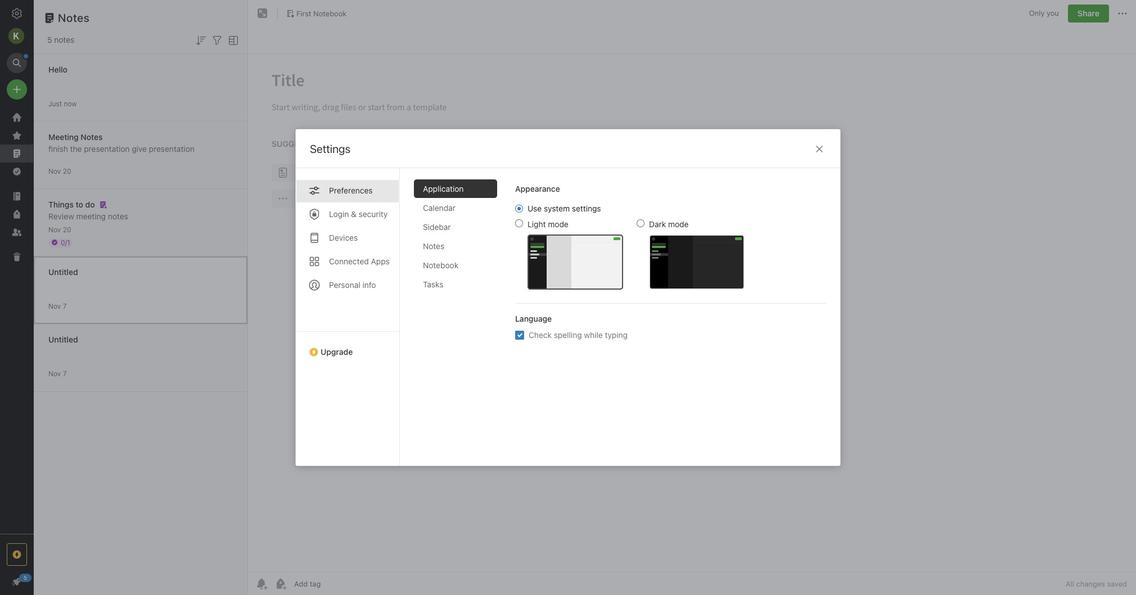 Task type: describe. For each thing, give the bounding box(es) containing it.
settings
[[572, 204, 601, 213]]

Light mode radio
[[515, 219, 523, 227]]

Note Editor text field
[[248, 54, 1136, 572]]

mode for dark mode
[[668, 219, 689, 229]]

notes inside the meeting notes finish the presentation give presentation
[[81, 132, 103, 141]]

info
[[363, 280, 376, 290]]

1 nov 7 from the top
[[48, 302, 67, 310]]

1 20 from the top
[[63, 167, 71, 175]]

dark mode
[[649, 219, 689, 229]]

appearance
[[515, 184, 560, 194]]

upgrade
[[321, 347, 353, 357]]

1 nov 20 from the top
[[48, 167, 71, 175]]

calendar
[[423, 203, 456, 213]]

5
[[47, 35, 52, 44]]

share button
[[1068, 5, 1109, 23]]

typing
[[605, 330, 628, 340]]

notes inside tab
[[423, 241, 445, 251]]

share
[[1078, 8, 1100, 18]]

2 nov 20 from the top
[[48, 225, 71, 234]]

calendar tab
[[414, 199, 497, 217]]

first notebook
[[296, 9, 347, 18]]

tasks tab
[[414, 275, 497, 294]]

the
[[70, 144, 82, 153]]

give
[[132, 144, 147, 153]]

5 notes
[[47, 35, 74, 44]]

dark
[[649, 219, 666, 229]]

first
[[296, 9, 311, 18]]

check
[[529, 330, 552, 340]]

personal info
[[329, 280, 376, 290]]

personal
[[329, 280, 360, 290]]

2 untitled from the top
[[48, 334, 78, 344]]

4 nov from the top
[[48, 369, 61, 378]]

Use system settings radio
[[515, 205, 523, 213]]

0 vertical spatial notes
[[58, 11, 90, 24]]

application tab
[[414, 179, 497, 198]]

expand note image
[[256, 7, 269, 20]]

upgrade image
[[10, 548, 24, 561]]

meeting notes finish the presentation give presentation
[[48, 132, 195, 153]]

all
[[1066, 579, 1075, 588]]

1 vertical spatial notes
[[108, 211, 128, 221]]

tab list for appearance
[[414, 179, 506, 466]]

just
[[48, 99, 62, 108]]

1 untitled from the top
[[48, 267, 78, 277]]

sidebar tab
[[414, 218, 497, 236]]

application
[[423, 184, 464, 194]]

note window element
[[248, 0, 1136, 595]]

Dark mode radio
[[637, 219, 645, 227]]

notebook inside button
[[313, 9, 347, 18]]

tab list for application
[[296, 168, 400, 466]]

language
[[515, 314, 552, 323]]

settings
[[310, 142, 351, 155]]

1 7 from the top
[[63, 302, 67, 310]]

just now
[[48, 99, 77, 108]]

1 nov from the top
[[48, 167, 61, 175]]

things to do
[[48, 199, 95, 209]]

review
[[48, 211, 74, 221]]

spelling
[[554, 330, 582, 340]]

to
[[76, 199, 83, 209]]

check spelling while typing
[[529, 330, 628, 340]]

only
[[1029, 9, 1045, 18]]

now
[[64, 99, 77, 108]]

security
[[359, 209, 388, 219]]

changes
[[1077, 579, 1105, 588]]

hello
[[48, 64, 67, 74]]

light mode
[[528, 219, 569, 229]]

2 7 from the top
[[63, 369, 67, 378]]

notes tab
[[414, 237, 497, 255]]

mode for light mode
[[548, 219, 569, 229]]

preferences
[[329, 186, 373, 195]]

apps
[[371, 257, 390, 266]]

settings image
[[10, 7, 24, 20]]

tasks
[[423, 280, 444, 289]]

while
[[584, 330, 603, 340]]

option group containing use system settings
[[515, 204, 745, 290]]

meeting
[[76, 211, 106, 221]]

home image
[[10, 111, 24, 124]]

saved
[[1107, 579, 1127, 588]]

2 20 from the top
[[63, 225, 71, 234]]



Task type: locate. For each thing, give the bounding box(es) containing it.
devices
[[329, 233, 358, 242]]

connected apps
[[329, 257, 390, 266]]

notes up 5 notes on the left top
[[58, 11, 90, 24]]

use system settings
[[528, 204, 601, 213]]

0 horizontal spatial mode
[[548, 219, 569, 229]]

tab list containing application
[[414, 179, 506, 466]]

1 vertical spatial 20
[[63, 225, 71, 234]]

notes
[[54, 35, 74, 44], [108, 211, 128, 221]]

20 up 0/1
[[63, 225, 71, 234]]

add a reminder image
[[255, 577, 268, 591]]

only you
[[1029, 9, 1059, 18]]

1 horizontal spatial presentation
[[149, 144, 195, 153]]

0 horizontal spatial tab list
[[296, 168, 400, 466]]

notes up the
[[81, 132, 103, 141]]

review meeting notes
[[48, 211, 128, 221]]

1 vertical spatial nov 7
[[48, 369, 67, 378]]

untitled
[[48, 267, 78, 277], [48, 334, 78, 344]]

0/1
[[61, 238, 70, 247]]

sidebar
[[423, 222, 451, 232]]

0 vertical spatial 20
[[63, 167, 71, 175]]

finish
[[48, 144, 68, 153]]

notebook right 'first'
[[313, 9, 347, 18]]

1 vertical spatial 7
[[63, 369, 67, 378]]

2 nov 7 from the top
[[48, 369, 67, 378]]

1 horizontal spatial notes
[[108, 211, 128, 221]]

mode right dark
[[668, 219, 689, 229]]

option group
[[515, 204, 745, 290]]

first notebook button
[[282, 6, 351, 21]]

login & security
[[329, 209, 388, 219]]

presentation right give
[[149, 144, 195, 153]]

notes right "5"
[[54, 35, 74, 44]]

1 horizontal spatial mode
[[668, 219, 689, 229]]

tree
[[0, 109, 34, 533]]

you
[[1047, 9, 1059, 18]]

nov 20 down review
[[48, 225, 71, 234]]

close image
[[813, 142, 826, 156]]

note list element
[[34, 0, 248, 595]]

all changes saved
[[1066, 579, 1127, 588]]

notebook up tasks
[[423, 260, 459, 270]]

2 presentation from the left
[[149, 144, 195, 153]]

upgrade button
[[296, 331, 399, 361]]

notes right the meeting at the left
[[108, 211, 128, 221]]

mode
[[548, 219, 569, 229], [668, 219, 689, 229]]

system
[[544, 204, 570, 213]]

0 vertical spatial nov 7
[[48, 302, 67, 310]]

things
[[48, 199, 74, 209]]

0 vertical spatial notes
[[54, 35, 74, 44]]

nov 7
[[48, 302, 67, 310], [48, 369, 67, 378]]

do
[[85, 199, 95, 209]]

1 vertical spatial notes
[[81, 132, 103, 141]]

tab list
[[296, 168, 400, 466], [414, 179, 506, 466]]

1 vertical spatial nov 20
[[48, 225, 71, 234]]

0 vertical spatial untitled
[[48, 267, 78, 277]]

7
[[63, 302, 67, 310], [63, 369, 67, 378]]

notebook tab
[[414, 256, 497, 275]]

1 horizontal spatial tab list
[[414, 179, 506, 466]]

nov 20
[[48, 167, 71, 175], [48, 225, 71, 234]]

3 nov from the top
[[48, 302, 61, 310]]

meeting
[[48, 132, 79, 141]]

0 vertical spatial nov 20
[[48, 167, 71, 175]]

presentation
[[84, 144, 130, 153], [149, 144, 195, 153]]

0 horizontal spatial notebook
[[313, 9, 347, 18]]

notes down sidebar
[[423, 241, 445, 251]]

2 vertical spatial notes
[[423, 241, 445, 251]]

use
[[528, 204, 542, 213]]

tab list containing preferences
[[296, 168, 400, 466]]

0 vertical spatial 7
[[63, 302, 67, 310]]

connected
[[329, 257, 369, 266]]

1 presentation from the left
[[84, 144, 130, 153]]

notebook inside tab
[[423, 260, 459, 270]]

nov 20 down finish
[[48, 167, 71, 175]]

2 mode from the left
[[668, 219, 689, 229]]

notes
[[58, 11, 90, 24], [81, 132, 103, 141], [423, 241, 445, 251]]

1 vertical spatial notebook
[[423, 260, 459, 270]]

mode down the system on the top
[[548, 219, 569, 229]]

20 down finish
[[63, 167, 71, 175]]

1 mode from the left
[[548, 219, 569, 229]]

1 horizontal spatial notebook
[[423, 260, 459, 270]]

2 nov from the top
[[48, 225, 61, 234]]

light
[[528, 219, 546, 229]]

Check spelling while typing checkbox
[[515, 331, 524, 340]]

20
[[63, 167, 71, 175], [63, 225, 71, 234]]

0 horizontal spatial presentation
[[84, 144, 130, 153]]

presentation right the
[[84, 144, 130, 153]]

1 vertical spatial untitled
[[48, 334, 78, 344]]

add tag image
[[274, 577, 287, 591]]

0 horizontal spatial notes
[[54, 35, 74, 44]]

&
[[351, 209, 357, 219]]

notebook
[[313, 9, 347, 18], [423, 260, 459, 270]]

0 vertical spatial notebook
[[313, 9, 347, 18]]

login
[[329, 209, 349, 219]]

nov
[[48, 167, 61, 175], [48, 225, 61, 234], [48, 302, 61, 310], [48, 369, 61, 378]]



Task type: vqa. For each thing, say whether or not it's contained in the screenshot.
group
no



